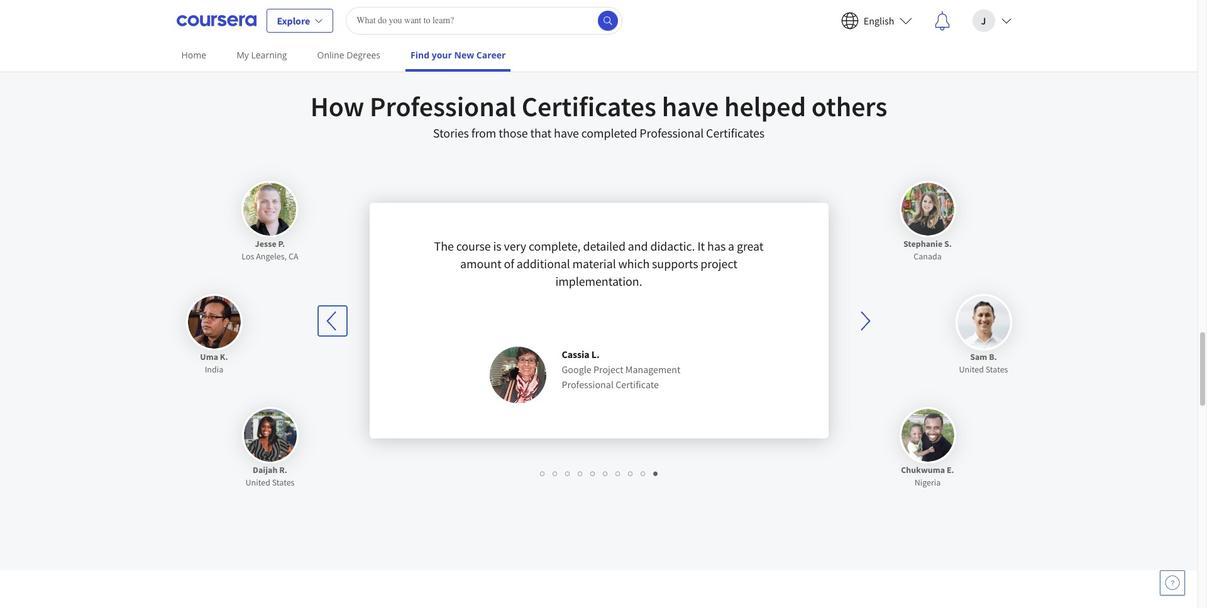 Task type: locate. For each thing, give the bounding box(es) containing it.
1 horizontal spatial have
[[662, 89, 719, 124]]

states down b.
[[986, 364, 1008, 376]]

implementation.
[[556, 274, 642, 289]]

the
[[434, 239, 454, 254]]

find your new career link
[[406, 41, 511, 72]]

sam b. united states
[[959, 352, 1008, 376]]

professional
[[370, 89, 516, 124], [640, 125, 704, 141], [562, 379, 614, 391]]

1 vertical spatial united
[[246, 478, 270, 489]]

stephanie
[[904, 239, 943, 250]]

english
[[864, 14, 895, 27]]

home
[[181, 49, 206, 61]]

complete,
[[529, 239, 581, 254]]

those
[[499, 125, 528, 141]]

0 horizontal spatial states
[[272, 478, 295, 489]]

help center image
[[1165, 576, 1180, 591]]

0 horizontal spatial have
[[554, 125, 579, 141]]

how
[[310, 89, 364, 124]]

None search field
[[346, 7, 623, 34]]

states inside daijah r. united states
[[272, 478, 295, 489]]

e.
[[947, 465, 955, 476]]

chukwuma
[[901, 465, 945, 476]]

didactic.
[[651, 239, 695, 254]]

go to previous slide image
[[326, 312, 336, 331]]

completed
[[582, 125, 637, 141]]

united inside daijah r. united states
[[246, 478, 270, 489]]

1 horizontal spatial professional
[[562, 379, 614, 391]]

0 vertical spatial professional
[[370, 89, 516, 124]]

find your new career
[[411, 49, 506, 61]]

0 horizontal spatial united
[[246, 478, 270, 489]]

the course is very complete, detailed and didactic. it has a great amount of additional material which supports project implementation.
[[434, 239, 764, 289]]

home link
[[176, 41, 211, 69]]

certificates up completed
[[522, 89, 657, 124]]

professional down google
[[562, 379, 614, 391]]

0 vertical spatial united
[[959, 364, 984, 376]]

career
[[477, 49, 506, 61]]

0 vertical spatial have
[[662, 89, 719, 124]]

angeles,
[[256, 251, 287, 262]]

new
[[454, 49, 474, 61]]

1 horizontal spatial certificates
[[706, 125, 765, 141]]

united for daijah
[[246, 478, 270, 489]]

learning
[[251, 49, 287, 61]]

1 vertical spatial have
[[554, 125, 579, 141]]

jesse
[[255, 239, 277, 250]]

others
[[812, 89, 888, 124]]

united down sam
[[959, 364, 984, 376]]

detailed
[[583, 239, 626, 254]]

0 horizontal spatial professional
[[370, 89, 516, 124]]

google
[[562, 364, 592, 376]]

material
[[573, 256, 616, 272]]

go to next slide image
[[851, 306, 880, 336]]

0 horizontal spatial certificates
[[522, 89, 657, 124]]

b.
[[989, 352, 997, 363]]

from
[[472, 125, 496, 141]]

states inside sam b. united states
[[986, 364, 1008, 376]]

of
[[504, 256, 514, 272]]

certificate
[[616, 379, 659, 391]]

los
[[242, 251, 254, 262]]

1 horizontal spatial united
[[959, 364, 984, 376]]

states down r. on the bottom
[[272, 478, 295, 489]]

india
[[205, 364, 223, 376]]

my
[[237, 49, 249, 61]]

united down 'daijah'
[[246, 478, 270, 489]]

uma
[[200, 352, 218, 363]]

united
[[959, 364, 984, 376], [246, 478, 270, 489]]

have
[[662, 89, 719, 124], [554, 125, 579, 141]]

certificates down 'helped'
[[706, 125, 765, 141]]

states for sam b.
[[986, 364, 1008, 376]]

is
[[493, 239, 502, 254]]

supports
[[652, 256, 698, 272]]

jesse p. los angeles, ca
[[242, 239, 298, 262]]

2 vertical spatial professional
[[562, 379, 614, 391]]

cassia
[[562, 349, 590, 361]]

my learning link
[[232, 41, 292, 69]]

explore button
[[266, 8, 333, 32]]

s.
[[945, 239, 952, 250]]

united inside sam b. united states
[[959, 364, 984, 376]]

cassia l. google project management professional certificate
[[562, 349, 681, 391]]

2 horizontal spatial professional
[[640, 125, 704, 141]]

j
[[981, 14, 986, 27]]

certificates
[[522, 89, 657, 124], [706, 125, 765, 141]]

has
[[708, 239, 726, 254]]

cassia l. image
[[490, 347, 546, 404]]

k.
[[220, 352, 228, 363]]

professional up stories
[[370, 89, 516, 124]]

1 vertical spatial certificates
[[706, 125, 765, 141]]

0 vertical spatial states
[[986, 364, 1008, 376]]

states
[[986, 364, 1008, 376], [272, 478, 295, 489]]

1 vertical spatial professional
[[640, 125, 704, 141]]

1 vertical spatial states
[[272, 478, 295, 489]]

professional right completed
[[640, 125, 704, 141]]

online degrees
[[317, 49, 381, 61]]

1 horizontal spatial states
[[986, 364, 1008, 376]]

stories
[[433, 125, 469, 141]]



Task type: describe. For each thing, give the bounding box(es) containing it.
that
[[530, 125, 552, 141]]

it
[[698, 239, 705, 254]]

amount
[[460, 256, 502, 272]]

l.
[[592, 349, 600, 361]]

helped
[[725, 89, 806, 124]]

sam
[[971, 352, 988, 363]]

uma k. india
[[200, 352, 228, 376]]

nigeria
[[915, 478, 941, 489]]

how professional certificates have helped others stories from those that have completed professional certificates
[[310, 89, 888, 141]]

very
[[504, 239, 526, 254]]

go to previous slide image
[[318, 306, 347, 336]]

additional
[[517, 256, 570, 272]]

daijah
[[253, 465, 278, 476]]

english button
[[831, 0, 922, 41]]

slides element
[[347, 467, 851, 480]]

management
[[626, 364, 681, 376]]

a
[[728, 239, 735, 254]]

0 vertical spatial certificates
[[522, 89, 657, 124]]

r.
[[279, 465, 287, 476]]

stephanie s. canada
[[904, 239, 952, 262]]

states for daijah r.
[[272, 478, 295, 489]]

p.
[[278, 239, 285, 250]]

united for sam
[[959, 364, 984, 376]]

canada
[[914, 251, 942, 262]]

degrees
[[347, 49, 381, 61]]

great
[[737, 239, 764, 254]]

project
[[701, 256, 738, 272]]

professional inside cassia l. google project management professional certificate
[[562, 379, 614, 391]]

j button
[[963, 0, 1022, 41]]

your
[[432, 49, 452, 61]]

and
[[628, 239, 648, 254]]

explore
[[277, 14, 310, 27]]

ca
[[289, 251, 298, 262]]

project
[[594, 364, 624, 376]]

online degrees link
[[312, 41, 386, 69]]

which
[[619, 256, 650, 272]]

What do you want to learn? text field
[[346, 7, 623, 34]]

coursera image
[[176, 10, 256, 31]]

daijah r. united states
[[246, 465, 295, 489]]

my learning
[[237, 49, 287, 61]]

online
[[317, 49, 344, 61]]

find
[[411, 49, 430, 61]]

chukwuma e. nigeria
[[901, 465, 955, 489]]

course
[[456, 239, 491, 254]]



Task type: vqa. For each thing, say whether or not it's contained in the screenshot.
States corresponding to Sam B.
yes



